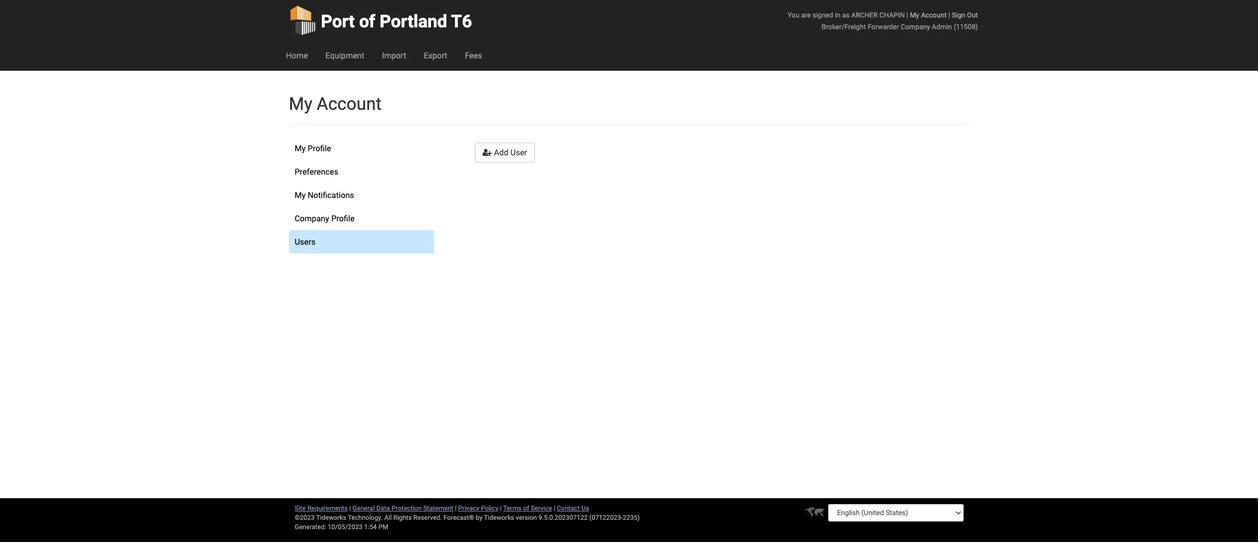 Task type: vqa. For each thing, say whether or not it's contained in the screenshot.
My
yes



Task type: locate. For each thing, give the bounding box(es) containing it.
company
[[901, 23, 931, 31], [295, 214, 329, 223]]

home
[[286, 51, 308, 60]]

of up version
[[524, 505, 530, 513]]

of right port
[[359, 11, 376, 32]]

| right chapin
[[907, 11, 909, 19]]

| left sign
[[949, 11, 951, 19]]

pm
[[379, 524, 389, 531]]

0 vertical spatial company
[[901, 23, 931, 31]]

tideworks
[[484, 514, 515, 522]]

1 vertical spatial of
[[524, 505, 530, 513]]

export button
[[415, 41, 456, 70]]

1 horizontal spatial profile
[[331, 214, 355, 223]]

my right chapin
[[911, 11, 920, 19]]

account
[[922, 11, 947, 19], [317, 94, 382, 114]]

admin
[[933, 23, 953, 31]]

1 horizontal spatial of
[[524, 505, 530, 513]]

0 vertical spatial of
[[359, 11, 376, 32]]

privacy
[[459, 505, 480, 513]]

fees
[[465, 51, 482, 60]]

0 horizontal spatial profile
[[308, 144, 331, 153]]

0 horizontal spatial of
[[359, 11, 376, 32]]

add
[[494, 148, 509, 157]]

site
[[295, 505, 306, 513]]

all
[[385, 514, 392, 522]]

1 vertical spatial profile
[[331, 214, 355, 223]]

technology.
[[348, 514, 383, 522]]

user
[[511, 148, 528, 157]]

my notifications
[[295, 191, 354, 200]]

0 vertical spatial account
[[922, 11, 947, 19]]

generated:
[[295, 524, 326, 531]]

my for my account
[[289, 94, 313, 114]]

preferences
[[295, 167, 339, 177]]

requirements
[[308, 505, 348, 513]]

profile for my profile
[[308, 144, 331, 153]]

import button
[[373, 41, 415, 70]]

0 horizontal spatial company
[[295, 214, 329, 223]]

my account link
[[911, 11, 947, 19]]

my up preferences
[[295, 144, 306, 153]]

0 horizontal spatial account
[[317, 94, 382, 114]]

profile up preferences
[[308, 144, 331, 153]]

policy
[[481, 505, 499, 513]]

my up my profile
[[289, 94, 313, 114]]

service
[[531, 505, 552, 513]]

in
[[835, 11, 841, 19]]

us
[[582, 505, 589, 513]]

add user
[[492, 148, 528, 157]]

data
[[377, 505, 390, 513]]

profile
[[308, 144, 331, 153], [331, 214, 355, 223]]

1 horizontal spatial company
[[901, 23, 931, 31]]

account down the equipment
[[317, 94, 382, 114]]

2235)
[[623, 514, 640, 522]]

broker/freight
[[822, 23, 867, 31]]

account up admin at the top of page
[[922, 11, 947, 19]]

company down my account link
[[901, 23, 931, 31]]

contact us link
[[557, 505, 589, 513]]

profile down notifications
[[331, 214, 355, 223]]

1 horizontal spatial account
[[922, 11, 947, 19]]

as
[[843, 11, 850, 19]]

my down preferences
[[295, 191, 306, 200]]

0 vertical spatial profile
[[308, 144, 331, 153]]

1 vertical spatial account
[[317, 94, 382, 114]]

10/05/2023
[[328, 524, 363, 531]]

|
[[907, 11, 909, 19], [949, 11, 951, 19], [350, 505, 351, 513], [455, 505, 457, 513], [500, 505, 502, 513], [554, 505, 556, 513]]

of
[[359, 11, 376, 32], [524, 505, 530, 513]]

1:54
[[364, 524, 377, 531]]

my
[[911, 11, 920, 19], [289, 94, 313, 114], [295, 144, 306, 153], [295, 191, 306, 200]]

company up users
[[295, 214, 329, 223]]

my account
[[289, 94, 382, 114]]

out
[[968, 11, 979, 19]]

are
[[802, 11, 811, 19]]

| up 9.5.0.202307122
[[554, 505, 556, 513]]



Task type: describe. For each thing, give the bounding box(es) containing it.
user plus image
[[483, 148, 492, 157]]

import
[[382, 51, 406, 60]]

portland
[[380, 11, 448, 32]]

you
[[788, 11, 800, 19]]

1 vertical spatial company
[[295, 214, 329, 223]]

signed
[[813, 11, 834, 19]]

company profile
[[295, 214, 355, 223]]

port of portland t6 link
[[289, 0, 472, 41]]

my for my notifications
[[295, 191, 306, 200]]

forwarder
[[868, 23, 900, 31]]

site requirements link
[[295, 505, 348, 513]]

| up 'tideworks'
[[500, 505, 502, 513]]

port of portland t6
[[321, 11, 472, 32]]

(07122023-
[[590, 514, 623, 522]]

my inside you are signed in as archer chapin | my account | sign out broker/freight forwarder company admin (11508)
[[911, 11, 920, 19]]

notifications
[[308, 191, 354, 200]]

site requirements | general data protection statement | privacy policy | terms of service | contact us ©2023 tideworks technology. all rights reserved. forecast® by tideworks version 9.5.0.202307122 (07122023-2235) generated: 10/05/2023 1:54 pm
[[295, 505, 640, 531]]

| up forecast®
[[455, 505, 457, 513]]

you are signed in as archer chapin | my account | sign out broker/freight forwarder company admin (11508)
[[788, 11, 979, 31]]

home button
[[277, 41, 317, 70]]

9.5.0.202307122
[[539, 514, 588, 522]]

statement
[[424, 505, 454, 513]]

protection
[[392, 505, 422, 513]]

by
[[476, 514, 483, 522]]

reserved.
[[414, 514, 442, 522]]

users
[[295, 237, 316, 247]]

export
[[424, 51, 448, 60]]

general
[[353, 505, 375, 513]]

terms of service link
[[504, 505, 552, 513]]

of inside site requirements | general data protection statement | privacy policy | terms of service | contact us ©2023 tideworks technology. all rights reserved. forecast® by tideworks version 9.5.0.202307122 (07122023-2235) generated: 10/05/2023 1:54 pm
[[524, 505, 530, 513]]

contact
[[557, 505, 580, 513]]

sign out link
[[953, 11, 979, 19]]

add user button
[[475, 143, 535, 162]]

forecast®
[[444, 514, 474, 522]]

fees button
[[456, 41, 491, 70]]

my profile
[[295, 144, 331, 153]]

t6
[[451, 11, 472, 32]]

profile for company profile
[[331, 214, 355, 223]]

rights
[[394, 514, 412, 522]]

privacy policy link
[[459, 505, 499, 513]]

| left general
[[350, 505, 351, 513]]

account inside you are signed in as archer chapin | my account | sign out broker/freight forwarder company admin (11508)
[[922, 11, 947, 19]]

(11508)
[[954, 23, 979, 31]]

general data protection statement link
[[353, 505, 454, 513]]

equipment button
[[317, 41, 373, 70]]

version
[[516, 514, 537, 522]]

archer
[[852, 11, 878, 19]]

terms
[[504, 505, 522, 513]]

my for my profile
[[295, 144, 306, 153]]

port
[[321, 11, 355, 32]]

sign
[[953, 11, 966, 19]]

©2023 tideworks
[[295, 514, 347, 522]]

chapin
[[880, 11, 905, 19]]

company inside you are signed in as archer chapin | my account | sign out broker/freight forwarder company admin (11508)
[[901, 23, 931, 31]]

equipment
[[326, 51, 365, 60]]



